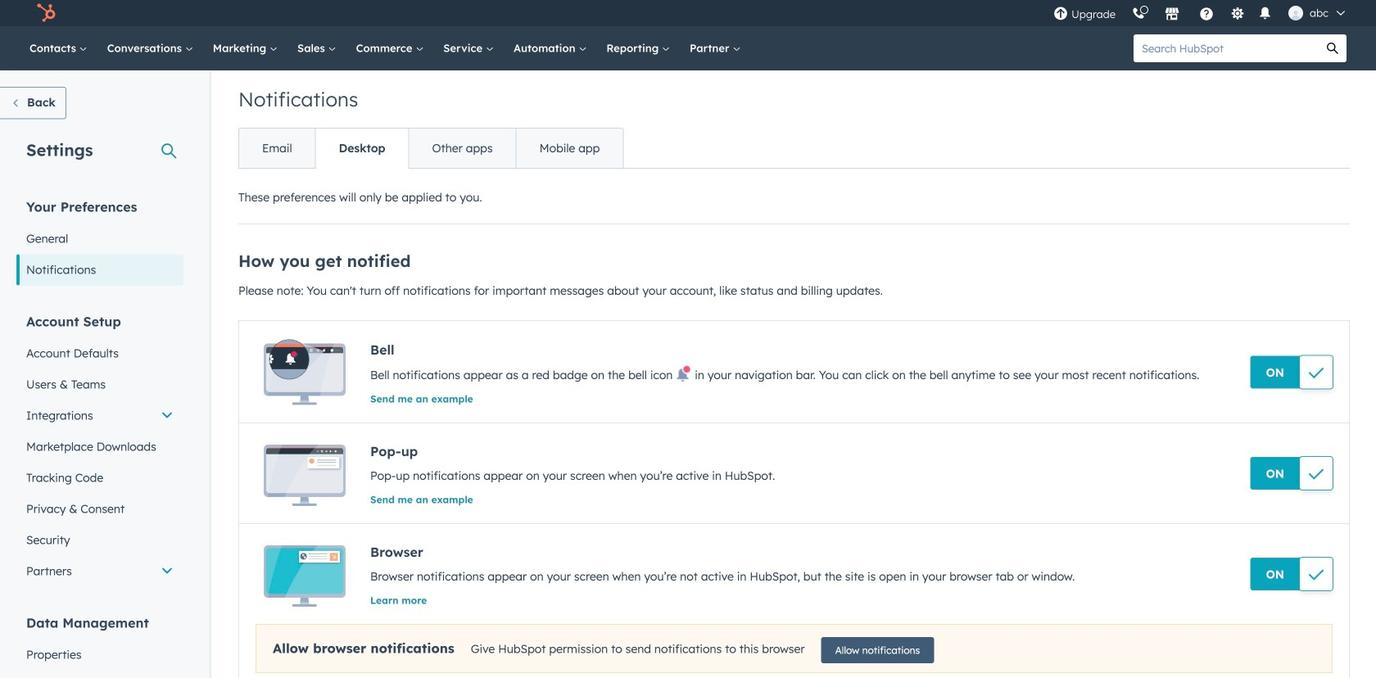 Task type: describe. For each thing, give the bounding box(es) containing it.
marketplaces image
[[1165, 7, 1180, 22]]

garebear orlando image
[[1289, 6, 1303, 20]]

account setup element
[[16, 313, 183, 587]]

data management element
[[16, 614, 183, 678]]



Task type: locate. For each thing, give the bounding box(es) containing it.
menu
[[1045, 0, 1357, 26]]

navigation
[[238, 128, 624, 169]]

your preferences element
[[16, 198, 183, 285]]

Search HubSpot search field
[[1134, 34, 1319, 62]]



Task type: vqa. For each thing, say whether or not it's contained in the screenshot.
Menu
yes



